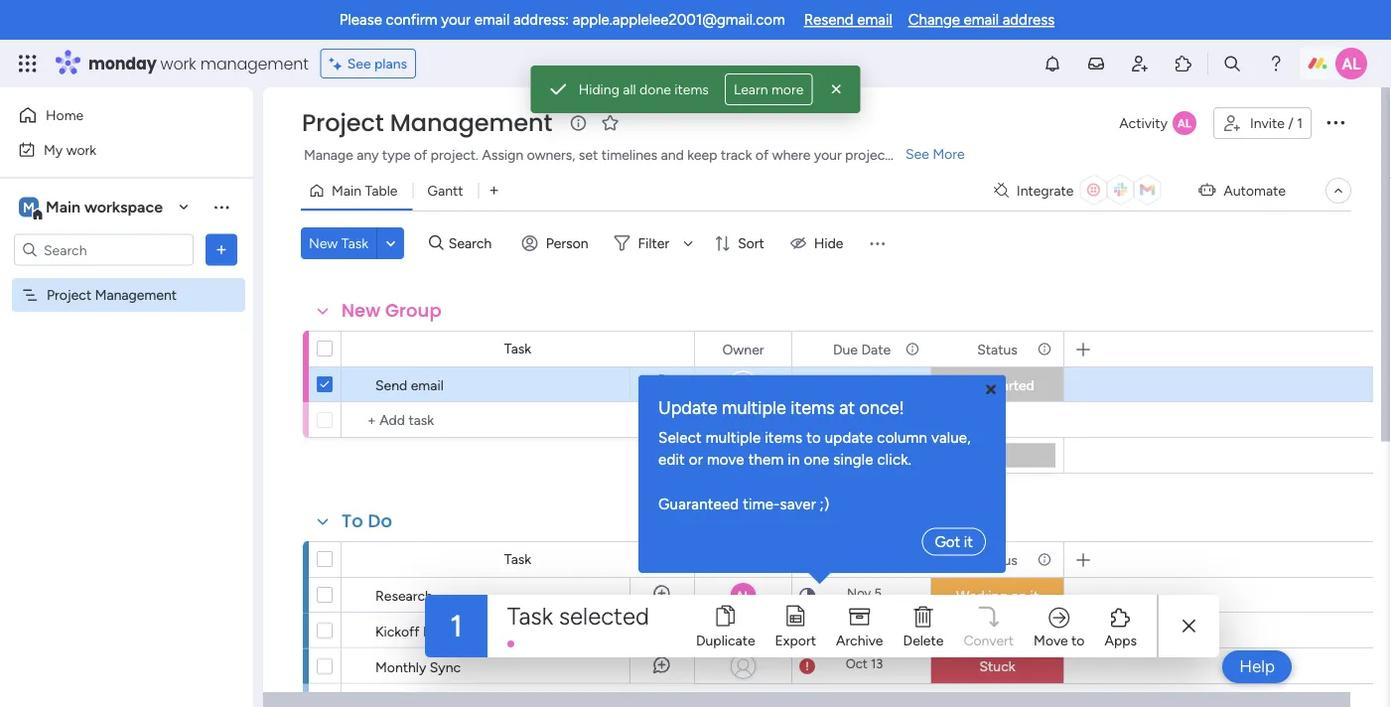Task type: locate. For each thing, give the bounding box(es) containing it.
monday
[[88, 52, 157, 75]]

items for select
[[765, 429, 803, 447]]

/
[[1289, 115, 1294, 132]]

delete
[[904, 632, 944, 649]]

move to
[[1034, 632, 1085, 649]]

at
[[840, 397, 856, 419]]

your right where
[[815, 147, 842, 163]]

assign
[[482, 147, 524, 163]]

sort button
[[706, 228, 777, 259]]

add view image
[[490, 184, 498, 198]]

status for 2nd status field from the top of the page
[[978, 551, 1018, 568]]

search everything image
[[1223, 54, 1243, 74]]

Project Management field
[[297, 106, 558, 140]]

0 vertical spatial management
[[390, 106, 553, 140]]

new inside field
[[342, 298, 381, 323]]

notifications image
[[1043, 54, 1063, 74]]

0 horizontal spatial main
[[46, 198, 81, 217]]

new inside button
[[309, 235, 338, 252]]

project.
[[431, 147, 479, 163]]

multiple up them
[[722, 397, 787, 419]]

1 right /
[[1298, 115, 1304, 132]]

items inside select multiple items to update column value, edit or move them in one single click.
[[765, 429, 803, 447]]

1 vertical spatial your
[[815, 147, 842, 163]]

0 horizontal spatial of
[[414, 147, 427, 163]]

new down "main table" button
[[309, 235, 338, 252]]

help image
[[1267, 54, 1287, 74]]

items left at
[[791, 397, 835, 419]]

0 vertical spatial see
[[347, 55, 371, 72]]

select product image
[[18, 54, 38, 74]]

email right 'send'
[[411, 377, 444, 393]]

column information image
[[905, 341, 921, 357], [1037, 341, 1053, 357], [905, 552, 921, 568], [1037, 552, 1053, 568]]

move
[[707, 451, 745, 469]]

email left the address:
[[475, 11, 510, 29]]

Search field
[[444, 230, 503, 257]]

project up manage
[[302, 106, 384, 140]]

hiding all done items
[[579, 81, 709, 98]]

email
[[475, 11, 510, 29], [858, 11, 893, 29], [964, 11, 999, 29], [411, 377, 444, 393]]

new group
[[342, 298, 442, 323]]

workspace
[[84, 198, 163, 217]]

1 vertical spatial multiple
[[706, 429, 761, 447]]

work right monday
[[161, 52, 196, 75]]

to right move
[[1072, 632, 1085, 649]]

main right workspace image
[[46, 198, 81, 217]]

multiple for update
[[722, 397, 787, 419]]

+ Add task text field
[[352, 408, 686, 432]]

0 vertical spatial work
[[161, 52, 196, 75]]

nov 5
[[848, 586, 882, 602]]

0 vertical spatial multiple
[[722, 397, 787, 419]]

working on it
[[957, 588, 1039, 605]]

work for monday
[[161, 52, 196, 75]]

home
[[46, 107, 84, 124]]

apps
[[1105, 632, 1138, 649]]

done
[[640, 81, 671, 98]]

nov for done
[[849, 620, 873, 636]]

0 vertical spatial status
[[978, 341, 1018, 358]]

1 vertical spatial status field
[[973, 549, 1023, 571]]

nov
[[848, 586, 872, 602], [849, 620, 873, 636]]

learn more button
[[725, 74, 813, 105]]

1 horizontal spatial to
[[1072, 632, 1085, 649]]

1 horizontal spatial 1
[[876, 620, 881, 636]]

1 vertical spatial project
[[47, 287, 92, 304]]

activity
[[1120, 115, 1168, 132]]

saver
[[780, 496, 817, 514]]

1 vertical spatial see
[[906, 146, 930, 162]]

new task
[[309, 235, 369, 252]]

multiple inside select multiple items to update column value, edit or move them in one single click.
[[706, 429, 761, 447]]

2 horizontal spatial 1
[[1298, 115, 1304, 132]]

items up in
[[765, 429, 803, 447]]

to inside select multiple items to update column value, edit or move them in one single click.
[[807, 429, 822, 447]]

1 of from the left
[[414, 147, 427, 163]]

once!
[[860, 397, 905, 419]]

update multiple items at once!
[[659, 397, 905, 419]]

task left angle down image
[[341, 235, 369, 252]]

1 vertical spatial work
[[66, 141, 96, 158]]

status up not started
[[978, 341, 1018, 358]]

2 status from the top
[[978, 551, 1018, 568]]

management down "search in workspace" field
[[95, 287, 177, 304]]

convert
[[964, 632, 1015, 649]]

help button
[[1223, 651, 1293, 684]]

duplicate
[[696, 632, 756, 649]]

working
[[957, 588, 1008, 605]]

apple lee image
[[1336, 48, 1368, 79]]

started
[[988, 377, 1035, 394]]

filter
[[638, 235, 670, 252]]

Status field
[[973, 338, 1023, 360], [973, 549, 1023, 571]]

got it
[[935, 533, 974, 551]]

1 horizontal spatial management
[[390, 106, 553, 140]]

click.
[[878, 451, 912, 469]]

management up project.
[[390, 106, 553, 140]]

1 horizontal spatial work
[[161, 52, 196, 75]]

items
[[675, 81, 709, 98], [791, 397, 835, 419], [765, 429, 803, 447]]

management
[[200, 52, 309, 75]]

status field up not started
[[973, 338, 1023, 360]]

0 horizontal spatial see
[[347, 55, 371, 72]]

0 horizontal spatial work
[[66, 141, 96, 158]]

1 down 5
[[876, 620, 881, 636]]

project management list box
[[0, 274, 253, 580]]

0 horizontal spatial project
[[47, 287, 92, 304]]

my work
[[44, 141, 96, 158]]

see inside see more link
[[906, 146, 930, 162]]

due
[[833, 341, 858, 358]]

task
[[341, 235, 369, 252], [505, 340, 532, 357], [505, 551, 532, 568], [508, 602, 553, 631]]

multiple for select
[[706, 429, 761, 447]]

see left plans
[[347, 55, 371, 72]]

1 status from the top
[[978, 341, 1018, 358]]

of right type
[[414, 147, 427, 163]]

all
[[623, 81, 636, 98]]

apple.applelee2001@gmail.com
[[573, 11, 786, 29]]

v2 done deadline image
[[800, 621, 816, 640]]

0 vertical spatial project
[[302, 106, 384, 140]]

project management down "search in workspace" field
[[47, 287, 177, 304]]

0 horizontal spatial to
[[807, 429, 822, 447]]

confirm
[[386, 11, 438, 29]]

project down "search in workspace" field
[[47, 287, 92, 304]]

invite
[[1251, 115, 1285, 132]]

new for new task
[[309, 235, 338, 252]]

1 horizontal spatial see
[[906, 146, 930, 162]]

them
[[749, 451, 784, 469]]

0 horizontal spatial it
[[965, 533, 974, 551]]

1
[[1298, 115, 1304, 132], [450, 609, 463, 644], [876, 620, 881, 636]]

0 horizontal spatial your
[[441, 11, 471, 29]]

status field up working on it
[[973, 549, 1023, 571]]

project management up project.
[[302, 106, 553, 140]]

1 horizontal spatial main
[[332, 182, 362, 199]]

alert
[[531, 66, 861, 113]]

autopilot image
[[1200, 177, 1216, 202]]

0 horizontal spatial 1
[[450, 609, 463, 644]]

management inside list box
[[95, 287, 177, 304]]

update
[[825, 429, 874, 447]]

your right confirm
[[441, 11, 471, 29]]

more
[[933, 146, 965, 162]]

project management
[[302, 106, 553, 140], [47, 287, 177, 304]]

0 vertical spatial project management
[[302, 106, 553, 140]]

0 horizontal spatial management
[[95, 287, 177, 304]]

of
[[414, 147, 427, 163], [756, 147, 769, 163]]

workspace options image
[[212, 197, 231, 217]]

0 horizontal spatial new
[[309, 235, 338, 252]]

0 vertical spatial your
[[441, 11, 471, 29]]

see left more
[[906, 146, 930, 162]]

1 vertical spatial status
[[978, 551, 1018, 568]]

task up task selected
[[505, 551, 532, 568]]

it right got
[[965, 533, 974, 551]]

main left table
[[332, 182, 362, 199]]

;)
[[821, 496, 830, 514]]

management
[[390, 106, 553, 140], [95, 287, 177, 304]]

items for update
[[791, 397, 835, 419]]

invite members image
[[1131, 54, 1151, 74]]

option
[[0, 277, 253, 281]]

new
[[309, 235, 338, 252], [342, 298, 381, 323]]

main inside the workspace selection "element"
[[46, 198, 81, 217]]

2 of from the left
[[756, 147, 769, 163]]

email for send email
[[411, 377, 444, 393]]

1 vertical spatial management
[[95, 287, 177, 304]]

email right change
[[964, 11, 999, 29]]

select
[[659, 429, 702, 447]]

0 vertical spatial to
[[807, 429, 822, 447]]

main inside button
[[332, 182, 362, 199]]

1 vertical spatial new
[[342, 298, 381, 323]]

table
[[365, 182, 398, 199]]

items right done
[[675, 81, 709, 98]]

1 vertical spatial items
[[791, 397, 835, 419]]

1 vertical spatial it
[[1031, 588, 1039, 605]]

email for resend email
[[858, 11, 893, 29]]

1 horizontal spatial new
[[342, 298, 381, 323]]

1 up sync
[[450, 609, 463, 644]]

main
[[332, 182, 362, 199], [46, 198, 81, 217]]

0 vertical spatial status field
[[973, 338, 1023, 360]]

it right on
[[1031, 588, 1039, 605]]

and
[[661, 147, 684, 163]]

v2 overdue deadline image
[[800, 657, 816, 676]]

2 vertical spatial items
[[765, 429, 803, 447]]

send
[[376, 377, 408, 393]]

0 vertical spatial new
[[309, 235, 338, 252]]

1 horizontal spatial of
[[756, 147, 769, 163]]

change email address link
[[909, 11, 1055, 29]]

stuck
[[980, 658, 1016, 675]]

1 vertical spatial project management
[[47, 287, 177, 304]]

nov left 5
[[848, 586, 872, 602]]

2 status field from the top
[[973, 549, 1023, 571]]

of right the "track"
[[756, 147, 769, 163]]

0 vertical spatial items
[[675, 81, 709, 98]]

main for main table
[[332, 182, 362, 199]]

new left group
[[342, 298, 381, 323]]

multiple
[[722, 397, 787, 419], [706, 429, 761, 447]]

To Do field
[[337, 509, 397, 535]]

timelines
[[602, 147, 658, 163]]

see inside see plans button
[[347, 55, 371, 72]]

person button
[[514, 228, 601, 259]]

nov down nov 5
[[849, 620, 873, 636]]

inbox image
[[1087, 54, 1107, 74]]

0 horizontal spatial project management
[[47, 287, 177, 304]]

multiple up "move" on the bottom right
[[706, 429, 761, 447]]

0 vertical spatial nov
[[848, 586, 872, 602]]

gantt
[[428, 182, 464, 199]]

close image
[[827, 79, 847, 99]]

work inside button
[[66, 141, 96, 158]]

to up one
[[807, 429, 822, 447]]

address:
[[514, 11, 569, 29]]

1 vertical spatial nov
[[849, 620, 873, 636]]

1 horizontal spatial project management
[[302, 106, 553, 140]]

0 vertical spatial it
[[965, 533, 974, 551]]

work right my
[[66, 141, 96, 158]]

export
[[776, 632, 817, 649]]

1 horizontal spatial it
[[1031, 588, 1039, 605]]

options image
[[1324, 110, 1348, 134]]

email right "resend"
[[858, 11, 893, 29]]

please
[[340, 11, 382, 29]]

1 vertical spatial to
[[1072, 632, 1085, 649]]

status up working on it
[[978, 551, 1018, 568]]



Task type: describe. For each thing, give the bounding box(es) containing it.
see for see more
[[906, 146, 930, 162]]

work for my
[[66, 141, 96, 158]]

oct 13
[[846, 656, 884, 672]]

done
[[982, 622, 1014, 639]]

task left selected
[[508, 602, 553, 631]]

group
[[385, 298, 442, 323]]

owner
[[723, 341, 765, 358]]

got it link
[[922, 528, 987, 556]]

1 horizontal spatial project
[[302, 106, 384, 140]]

1 status field from the top
[[973, 338, 1023, 360]]

main workspace
[[46, 198, 163, 217]]

guaranteed time-saver ;)
[[659, 496, 830, 514]]

my work button
[[12, 134, 214, 165]]

plans
[[375, 55, 407, 72]]

arrow down image
[[677, 231, 701, 255]]

keep
[[688, 147, 718, 163]]

change email address
[[909, 11, 1055, 29]]

where
[[773, 147, 811, 163]]

learn more
[[734, 81, 804, 98]]

project inside list box
[[47, 287, 92, 304]]

monthly sync
[[376, 659, 461, 676]]

home button
[[12, 99, 214, 131]]

kickoff meeting
[[376, 623, 475, 640]]

angle down image
[[386, 236, 396, 251]]

time-
[[743, 496, 780, 514]]

new for new group
[[342, 298, 381, 323]]

dapulse integrations image
[[994, 183, 1009, 198]]

monday work management
[[88, 52, 309, 75]]

hide
[[815, 235, 844, 252]]

nov 1
[[849, 620, 881, 636]]

Due Date field
[[829, 338, 896, 360]]

set
[[579, 147, 598, 163]]

nov for working on it
[[848, 586, 872, 602]]

items inside alert
[[675, 81, 709, 98]]

menu image
[[868, 233, 888, 253]]

v2 search image
[[429, 232, 444, 255]]

new task button
[[301, 228, 377, 259]]

not
[[961, 377, 985, 394]]

change
[[909, 11, 961, 29]]

hiding
[[579, 81, 620, 98]]

due date
[[833, 341, 891, 358]]

status for second status field from the bottom
[[978, 341, 1018, 358]]

to
[[342, 509, 363, 534]]

any
[[357, 147, 379, 163]]

project management inside list box
[[47, 287, 177, 304]]

date
[[862, 341, 891, 358]]

track
[[721, 147, 753, 163]]

monthly
[[376, 659, 427, 676]]

automate
[[1224, 182, 1287, 199]]

send email
[[376, 377, 444, 393]]

task selected
[[508, 602, 650, 631]]

oct
[[846, 656, 868, 672]]

invite / 1 button
[[1214, 107, 1312, 139]]

person
[[546, 235, 589, 252]]

Owner field
[[718, 338, 770, 360]]

collapse board header image
[[1331, 183, 1347, 199]]

alert containing hiding all done items
[[531, 66, 861, 113]]

learn
[[734, 81, 768, 98]]

activity button
[[1112, 107, 1206, 139]]

see more
[[906, 146, 965, 162]]

add to favorites image
[[600, 113, 620, 133]]

archive
[[836, 632, 884, 649]]

apps image
[[1174, 54, 1194, 74]]

resend email
[[804, 11, 893, 29]]

address
[[1003, 11, 1055, 29]]

5
[[875, 586, 882, 602]]

task inside button
[[341, 235, 369, 252]]

New Group field
[[337, 298, 447, 324]]

single
[[834, 451, 874, 469]]

options image
[[212, 240, 231, 260]]

in
[[788, 451, 800, 469]]

email for change email address
[[964, 11, 999, 29]]

manage any type of project. assign owners, set timelines and keep track of where your project stands.
[[304, 147, 938, 163]]

not started
[[961, 377, 1035, 394]]

got
[[935, 533, 961, 551]]

main table
[[332, 182, 398, 199]]

task up the + add task text box
[[505, 340, 532, 357]]

filter button
[[607, 228, 701, 259]]

sort
[[738, 235, 765, 252]]

column
[[878, 429, 928, 447]]

main table button
[[301, 175, 413, 207]]

one
[[804, 451, 830, 469]]

m
[[23, 199, 35, 216]]

invite / 1
[[1251, 115, 1304, 132]]

selected
[[559, 602, 650, 631]]

guaranteed
[[659, 496, 739, 514]]

help
[[1240, 657, 1276, 677]]

Search in workspace field
[[42, 238, 166, 261]]

more
[[772, 81, 804, 98]]

see more link
[[904, 144, 967, 164]]

workspace image
[[19, 196, 39, 218]]

integrate
[[1017, 182, 1074, 199]]

workspace selection element
[[19, 195, 166, 221]]

show board description image
[[567, 113, 590, 133]]

stands.
[[894, 147, 938, 163]]

my
[[44, 141, 63, 158]]

or
[[689, 451, 703, 469]]

manage
[[304, 147, 353, 163]]

to do
[[342, 509, 393, 534]]

main for main workspace
[[46, 198, 81, 217]]

1 horizontal spatial your
[[815, 147, 842, 163]]

1 inside button
[[1298, 115, 1304, 132]]

select multiple items to update column value, edit or move them in one single click.
[[659, 429, 971, 469]]

type
[[382, 147, 411, 163]]

see for see plans
[[347, 55, 371, 72]]



Task type: vqa. For each thing, say whether or not it's contained in the screenshot.
notifications
no



